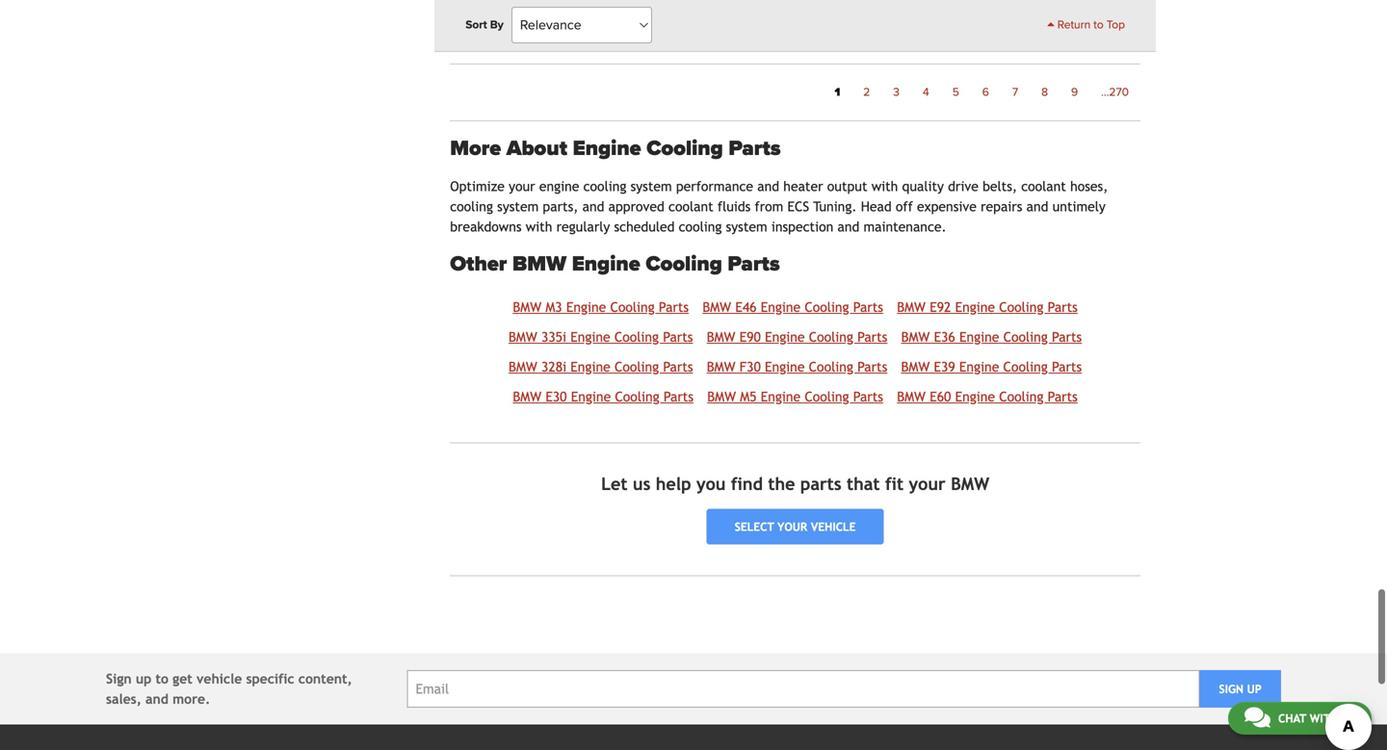 Task type: locate. For each thing, give the bounding box(es) containing it.
engine
[[573, 136, 641, 161], [572, 252, 640, 277], [566, 300, 606, 315], [761, 300, 801, 315], [955, 300, 995, 315], [571, 329, 611, 345], [765, 329, 805, 345], [960, 329, 1000, 345], [571, 359, 611, 375], [765, 359, 805, 375], [960, 359, 999, 375], [571, 389, 611, 405], [761, 389, 801, 405], [955, 389, 995, 405]]

and
[[758, 179, 780, 194], [583, 199, 605, 214], [1027, 199, 1049, 214], [838, 219, 860, 235], [146, 692, 169, 707]]

engine down bmw e46 engine cooling parts link
[[765, 329, 805, 345]]

system up approved
[[631, 179, 672, 194]]

your inside optimize your engine cooling system performance and heater output with quality drive belts, coolant hoses, cooling system parts, and approved coolant fluids from ecs tuning. head off expensive repairs and untimely breakdowns with regularly scheduled cooling system inspection and maintenance.
[[509, 179, 535, 194]]

cooling
[[647, 136, 723, 161], [646, 252, 722, 277], [610, 300, 655, 315], [805, 300, 849, 315], [999, 300, 1044, 315], [615, 329, 659, 345], [809, 329, 854, 345], [1004, 329, 1048, 345], [615, 359, 659, 375], [809, 359, 854, 375], [1004, 359, 1048, 375], [615, 389, 660, 405], [805, 389, 849, 405], [999, 389, 1044, 405]]

engine up engine
[[573, 136, 641, 161]]

engine for e36
[[960, 329, 1000, 345]]

0 horizontal spatial cooling
[[450, 199, 493, 214]]

head
[[861, 199, 892, 214]]

parts up bmw e39 engine cooling parts
[[1052, 329, 1082, 345]]

2 vertical spatial your
[[778, 520, 808, 534]]

to left the get
[[156, 672, 169, 687]]

2 horizontal spatial with
[[1310, 712, 1338, 726]]

0 horizontal spatial your
[[509, 179, 535, 194]]

with down parts,
[[526, 219, 552, 235]]

bmw for bmw e30 engine cooling parts
[[513, 389, 542, 405]]

bmw 328i engine cooling parts
[[509, 359, 693, 375]]

parts up e46
[[728, 252, 780, 277]]

parts
[[729, 136, 781, 161], [728, 252, 780, 277], [659, 300, 689, 315], [853, 300, 883, 315], [1048, 300, 1078, 315], [663, 329, 693, 345], [858, 329, 888, 345], [1052, 329, 1082, 345], [663, 359, 693, 375], [858, 359, 888, 375], [1052, 359, 1082, 375], [664, 389, 694, 405], [853, 389, 883, 405], [1048, 389, 1078, 405]]

cooling down bmw e39 engine cooling parts
[[999, 389, 1044, 405]]

and inside the "sign up to get vehicle specific content, sales, and more."
[[146, 692, 169, 707]]

bmw left 'm3'
[[513, 300, 542, 315]]

cooling up bmw f30 engine cooling parts link
[[809, 329, 854, 345]]

0 horizontal spatial sign
[[106, 672, 132, 687]]

9
[[1071, 85, 1078, 99]]

bmw left e92
[[897, 300, 926, 315]]

cooling up approved
[[584, 179, 627, 194]]

performance
[[676, 179, 754, 194]]

parts left e60
[[853, 389, 883, 405]]

e90
[[740, 329, 761, 345]]

e30
[[546, 389, 567, 405]]

e39
[[934, 359, 955, 375]]

2 vertical spatial with
[[1310, 712, 1338, 726]]

parts for bmw e92 engine cooling parts
[[1048, 300, 1078, 315]]

bmw for bmw e36 engine cooling parts
[[901, 329, 930, 345]]

engine down bmw m3 engine cooling parts
[[571, 329, 611, 345]]

that
[[847, 474, 880, 494]]

bmw left e39
[[901, 359, 930, 375]]

up for sign up
[[1247, 683, 1262, 696]]

sign up "sales,"
[[106, 672, 132, 687]]

coolant down performance
[[669, 199, 714, 214]]

2 link
[[852, 80, 882, 105]]

bmw for bmw e60 engine cooling parts
[[897, 389, 926, 405]]

your
[[509, 179, 535, 194], [909, 474, 946, 494], [778, 520, 808, 534]]

bmw e60 engine cooling parts
[[897, 389, 1078, 405]]

bmw e46 engine cooling parts
[[703, 300, 883, 315]]

parts left e90
[[663, 329, 693, 345]]

cooling for more about engine cooling parts
[[647, 136, 723, 161]]

sign up
[[1219, 683, 1262, 696]]

and right repairs
[[1027, 199, 1049, 214]]

3 link
[[882, 80, 911, 105]]

bmw e39 engine cooling parts
[[901, 359, 1082, 375]]

untimely
[[1053, 199, 1106, 214]]

belts,
[[983, 179, 1017, 194]]

system up breakdowns
[[497, 199, 539, 214]]

sign up chat with us link
[[1219, 683, 1244, 696]]

engine down bmw 335i engine cooling parts link
[[571, 359, 611, 375]]

cooling for bmw e36 engine cooling parts
[[1004, 329, 1048, 345]]

bmw for bmw m5 engine cooling parts
[[707, 389, 736, 405]]

0 vertical spatial to
[[1094, 18, 1104, 32]]

0 horizontal spatial system
[[497, 199, 539, 214]]

sort
[[466, 18, 487, 32]]

1 vertical spatial with
[[526, 219, 552, 235]]

0 vertical spatial your
[[509, 179, 535, 194]]

up up comments image
[[1247, 683, 1262, 696]]

2 horizontal spatial system
[[726, 219, 768, 235]]

select
[[735, 520, 774, 534]]

engine down bmw e39 engine cooling parts
[[955, 389, 995, 405]]

bmw e36 engine cooling parts
[[901, 329, 1082, 345]]

cooling for bmw e30 engine cooling parts
[[615, 389, 660, 405]]

select your vehicle
[[735, 520, 856, 534]]

parts
[[801, 474, 842, 494]]

engine for m5
[[761, 389, 801, 405]]

engine up bmw m5 engine cooling parts
[[765, 359, 805, 375]]

cooling up bmw 335i engine cooling parts link
[[610, 300, 655, 315]]

parts left e39
[[858, 359, 888, 375]]

bmw left m5
[[707, 389, 736, 405]]

sign inside the "sign up to get vehicle specific content, sales, and more."
[[106, 672, 132, 687]]

1 horizontal spatial sign
[[1219, 683, 1244, 696]]

sign up to get vehicle specific content, sales, and more.
[[106, 672, 352, 707]]

bmw left f30
[[707, 359, 736, 375]]

cooling for bmw 328i engine cooling parts
[[615, 359, 659, 375]]

0 horizontal spatial to
[[156, 672, 169, 687]]

1 vertical spatial cooling
[[450, 199, 493, 214]]

bmw left 'e30' at bottom
[[513, 389, 542, 405]]

tuning.
[[813, 199, 857, 214]]

up
[[136, 672, 152, 687], [1247, 683, 1262, 696]]

bmw left e46
[[703, 300, 731, 315]]

cooling down bmw f30 engine cooling parts link
[[805, 389, 849, 405]]

bmw 335i engine cooling parts link
[[509, 329, 693, 345]]

2 horizontal spatial your
[[909, 474, 946, 494]]

parts left f30
[[663, 359, 693, 375]]

vehicle
[[197, 672, 242, 687]]

your right select
[[778, 520, 808, 534]]

0 vertical spatial cooling
[[584, 179, 627, 194]]

maintenance.
[[864, 219, 947, 235]]

1 vertical spatial to
[[156, 672, 169, 687]]

bmw left e36 at the right top of the page
[[901, 329, 930, 345]]

0 vertical spatial coolant
[[1022, 179, 1066, 194]]

bmw for bmw e90 engine cooling parts
[[707, 329, 736, 345]]

system down fluids
[[726, 219, 768, 235]]

your for engine
[[509, 179, 535, 194]]

bmw e30 engine cooling parts
[[513, 389, 694, 405]]

get
[[173, 672, 193, 687]]

repairs
[[981, 199, 1023, 214]]

engine up bmw e36 engine cooling parts link
[[955, 300, 995, 315]]

1 vertical spatial coolant
[[669, 199, 714, 214]]

bmw
[[513, 252, 567, 277], [513, 300, 542, 315], [703, 300, 731, 315], [897, 300, 926, 315], [509, 329, 537, 345], [707, 329, 736, 345], [901, 329, 930, 345], [509, 359, 537, 375], [707, 359, 736, 375], [901, 359, 930, 375], [513, 389, 542, 405], [707, 389, 736, 405], [897, 389, 926, 405], [951, 474, 990, 494]]

engine up bmw e90 engine cooling parts 'link' at the top right of the page
[[761, 300, 801, 315]]

cooling for bmw e60 engine cooling parts
[[999, 389, 1044, 405]]

system
[[631, 179, 672, 194], [497, 199, 539, 214], [726, 219, 768, 235]]

to inside the "sign up to get vehicle specific content, sales, and more."
[[156, 672, 169, 687]]

bmw for bmw 328i engine cooling parts
[[509, 359, 537, 375]]

parts for bmw e60 engine cooling parts
[[1048, 389, 1078, 405]]

return
[[1058, 18, 1091, 32]]

optimize your engine cooling system performance and heater output with quality drive belts, coolant hoses, cooling system parts, and approved coolant fluids from ecs tuning. head off expensive repairs and untimely breakdowns with regularly scheduled cooling system inspection and maintenance.
[[450, 179, 1108, 235]]

335i
[[541, 329, 567, 345]]

5 link
[[941, 80, 971, 105]]

1 horizontal spatial coolant
[[1022, 179, 1066, 194]]

1 horizontal spatial your
[[778, 520, 808, 534]]

with inside chat with us link
[[1310, 712, 1338, 726]]

parts down bmw e39 engine cooling parts
[[1048, 389, 1078, 405]]

ecs
[[788, 199, 809, 214]]

cooling down bmw e90 engine cooling parts 'link' at the top right of the page
[[809, 359, 854, 375]]

bmw e36 engine cooling parts link
[[901, 329, 1082, 345]]

your inside button
[[778, 520, 808, 534]]

1 horizontal spatial up
[[1247, 683, 1262, 696]]

your left engine
[[509, 179, 535, 194]]

to left top
[[1094, 18, 1104, 32]]

engine right 'm3'
[[566, 300, 606, 315]]

engine for 328i
[[571, 359, 611, 375]]

bmw left e90
[[707, 329, 736, 345]]

2 vertical spatial system
[[726, 219, 768, 235]]

parts for bmw e36 engine cooling parts
[[1052, 329, 1082, 345]]

engine up bmw m3 engine cooling parts
[[572, 252, 640, 277]]

coolant up untimely
[[1022, 179, 1066, 194]]

1 link
[[823, 80, 852, 105]]

cooling down scheduled
[[646, 252, 722, 277]]

us
[[633, 474, 651, 494]]

cooling up bmw 328i engine cooling parts link
[[615, 329, 659, 345]]

cooling down bmw e36 engine cooling parts link
[[1004, 359, 1048, 375]]

1 horizontal spatial cooling
[[584, 179, 627, 194]]

parts left e36 at the right top of the page
[[858, 329, 888, 345]]

Email email field
[[407, 671, 1200, 708]]

1 horizontal spatial system
[[631, 179, 672, 194]]

cooling for bmw e39 engine cooling parts
[[1004, 359, 1048, 375]]

parts down bmw e36 engine cooling parts link
[[1052, 359, 1082, 375]]

engine
[[539, 179, 579, 194]]

us
[[1342, 712, 1356, 726]]

with left us
[[1310, 712, 1338, 726]]

bmw 328i engine cooling parts link
[[509, 359, 693, 375]]

with up head
[[872, 179, 898, 194]]

and down tuning.
[[838, 219, 860, 235]]

parts up bmw e36 engine cooling parts link
[[1048, 300, 1078, 315]]

e60
[[930, 389, 951, 405]]

engine down bmw 328i engine cooling parts at top
[[571, 389, 611, 405]]

1 vertical spatial your
[[909, 474, 946, 494]]

parts left e46
[[659, 300, 689, 315]]

engine for e92
[[955, 300, 995, 315]]

engine for bmw
[[572, 252, 640, 277]]

cooling down optimize
[[450, 199, 493, 214]]

your right fit
[[909, 474, 946, 494]]

parts up performance
[[729, 136, 781, 161]]

caret up image
[[1048, 18, 1055, 30]]

bmw left the 335i
[[509, 329, 537, 345]]

sales,
[[106, 692, 141, 707]]

engine down bmw e92 engine cooling parts link
[[960, 329, 1000, 345]]

cooling down fluids
[[679, 219, 722, 235]]

cooling up bmw e36 engine cooling parts
[[999, 300, 1044, 315]]

comments image
[[1245, 706, 1271, 729]]

bmw left e60
[[897, 389, 926, 405]]

engine for e30
[[571, 389, 611, 405]]

cooling
[[584, 179, 627, 194], [450, 199, 493, 214], [679, 219, 722, 235]]

fit
[[885, 474, 904, 494]]

parts for more about engine cooling parts
[[729, 136, 781, 161]]

up inside the "sign up to get vehicle specific content, sales, and more."
[[136, 672, 152, 687]]

0 vertical spatial with
[[872, 179, 898, 194]]

2 horizontal spatial cooling
[[679, 219, 722, 235]]

engine up "bmw e60 engine cooling parts"
[[960, 359, 999, 375]]

engine for e60
[[955, 389, 995, 405]]

cooling up performance
[[647, 136, 723, 161]]

sign
[[106, 672, 132, 687], [1219, 683, 1244, 696]]

return to top
[[1055, 18, 1125, 32]]

bmw for bmw e46 engine cooling parts
[[703, 300, 731, 315]]

parts left m5
[[664, 389, 694, 405]]

sign inside "button"
[[1219, 683, 1244, 696]]

about
[[507, 136, 567, 161]]

0 horizontal spatial up
[[136, 672, 152, 687]]

1 horizontal spatial with
[[872, 179, 898, 194]]

e92
[[930, 300, 951, 315]]

4 link
[[911, 80, 941, 105]]

up inside "button"
[[1247, 683, 1262, 696]]

cooling down bmw 328i engine cooling parts link
[[615, 389, 660, 405]]

cooling up bmw e39 engine cooling parts
[[1004, 329, 1048, 345]]

parts for bmw 328i engine cooling parts
[[663, 359, 693, 375]]

engine right m5
[[761, 389, 801, 405]]

parts left e92
[[853, 300, 883, 315]]

heater
[[784, 179, 823, 194]]

parts for bmw m5 engine cooling parts
[[853, 389, 883, 405]]

bmw left 328i on the left of page
[[509, 359, 537, 375]]

select your vehicle button
[[707, 509, 884, 545]]

cooling up bmw e90 engine cooling parts
[[805, 300, 849, 315]]

let us help you find the parts that fit your     bmw
[[601, 474, 990, 494]]

and right "sales,"
[[146, 692, 169, 707]]

cooling for bmw f30 engine cooling parts
[[809, 359, 854, 375]]

cooling up bmw e30 engine cooling parts link
[[615, 359, 659, 375]]

1
[[835, 85, 840, 99]]

up up "sales,"
[[136, 672, 152, 687]]



Task type: vqa. For each thing, say whether or not it's contained in the screenshot.
system
yes



Task type: describe. For each thing, give the bounding box(es) containing it.
bmw for bmw e39 engine cooling parts
[[901, 359, 930, 375]]

5
[[953, 85, 959, 99]]

your for vehicle
[[778, 520, 808, 534]]

m5
[[740, 389, 757, 405]]

7
[[1013, 85, 1018, 99]]

e36
[[934, 329, 956, 345]]

return to top link
[[1048, 16, 1125, 34]]

…270
[[1101, 85, 1129, 99]]

bmw e92 engine cooling parts
[[897, 300, 1078, 315]]

bmw m5 engine cooling parts
[[707, 389, 883, 405]]

2 vertical spatial cooling
[[679, 219, 722, 235]]

e46
[[735, 300, 757, 315]]

cooling for bmw 335i engine cooling parts
[[615, 329, 659, 345]]

1 vertical spatial system
[[497, 199, 539, 214]]

bmw e39 engine cooling parts link
[[901, 359, 1082, 375]]

bmw e92 engine cooling parts link
[[897, 300, 1078, 315]]

more about engine cooling parts
[[450, 136, 781, 161]]

m3
[[546, 300, 562, 315]]

bmw for bmw e92 engine cooling parts
[[897, 300, 926, 315]]

cooling for bmw e90 engine cooling parts
[[809, 329, 854, 345]]

breakdowns
[[450, 219, 522, 235]]

other
[[450, 252, 507, 277]]

inspection
[[772, 219, 834, 235]]

6 link
[[971, 80, 1001, 105]]

parts for bmw e30 engine cooling parts
[[664, 389, 694, 405]]

…270 link
[[1090, 80, 1141, 105]]

more.
[[173, 692, 210, 707]]

and up regularly
[[583, 199, 605, 214]]

8 link
[[1030, 80, 1060, 105]]

bmw f30 engine cooling parts link
[[707, 359, 888, 375]]

the
[[768, 474, 795, 494]]

bmw e60 engine cooling parts link
[[897, 389, 1078, 405]]

bmw m5 engine cooling parts link
[[707, 389, 883, 405]]

parts for other bmw engine cooling parts
[[728, 252, 780, 277]]

cooling for bmw e92 engine cooling parts
[[999, 300, 1044, 315]]

9 link
[[1060, 80, 1090, 105]]

hoses,
[[1071, 179, 1108, 194]]

you
[[697, 474, 726, 494]]

parts for bmw e46 engine cooling parts
[[853, 300, 883, 315]]

let
[[601, 474, 628, 494]]

chat
[[1278, 712, 1307, 726]]

approved
[[609, 199, 665, 214]]

parts,
[[543, 199, 578, 214]]

find
[[731, 474, 763, 494]]

content,
[[298, 672, 352, 687]]

drive
[[948, 179, 979, 194]]

sign for sign up
[[1219, 683, 1244, 696]]

brand:
[[612, 25, 642, 36]]

8
[[1042, 85, 1048, 99]]

bmw up 'm3'
[[513, 252, 567, 277]]

engine for e46
[[761, 300, 801, 315]]

sort by
[[466, 18, 504, 32]]

bmw for bmw m3 engine cooling parts
[[513, 300, 542, 315]]

up for sign up to get vehicle specific content, sales, and more.
[[136, 672, 152, 687]]

engine for e90
[[765, 329, 805, 345]]

parts for bmw 335i engine cooling parts
[[663, 329, 693, 345]]

parts for bmw f30 engine cooling parts
[[858, 359, 888, 375]]

scheduled
[[614, 219, 675, 235]]

engine for f30
[[765, 359, 805, 375]]

bmw e90 engine cooling parts
[[707, 329, 888, 345]]

and up from
[[758, 179, 780, 194]]

engine for m3
[[566, 300, 606, 315]]

6
[[983, 85, 989, 99]]

expensive
[[917, 199, 977, 214]]

bmw m3 engine cooling parts
[[513, 300, 689, 315]]

bmw right fit
[[951, 474, 990, 494]]

quality
[[902, 179, 944, 194]]

engine for e39
[[960, 359, 999, 375]]

bmw for bmw 335i engine cooling parts
[[509, 329, 537, 345]]

0 horizontal spatial coolant
[[669, 199, 714, 214]]

parts for bmw m3 engine cooling parts
[[659, 300, 689, 315]]

3
[[893, 85, 900, 99]]

cooling for bmw e46 engine cooling parts
[[805, 300, 849, 315]]

optimize
[[450, 179, 505, 194]]

paginated product list navigation navigation
[[450, 80, 1141, 105]]

f30
[[740, 359, 761, 375]]

specific
[[246, 672, 294, 687]]

bmw f30 engine cooling parts
[[707, 359, 888, 375]]

2
[[864, 85, 870, 99]]

bmw e90 engine cooling parts link
[[707, 329, 888, 345]]

cooling for bmw m5 engine cooling parts
[[805, 389, 849, 405]]

more
[[450, 136, 501, 161]]

by
[[490, 18, 504, 32]]

0 vertical spatial system
[[631, 179, 672, 194]]

bmw e46 engine cooling parts link
[[703, 300, 883, 315]]

bmw m3 engine cooling parts link
[[513, 300, 689, 315]]

chat with us
[[1278, 712, 1356, 726]]

help
[[656, 474, 691, 494]]

0 horizontal spatial with
[[526, 219, 552, 235]]

cooling for other bmw engine cooling parts
[[646, 252, 722, 277]]

output
[[827, 179, 868, 194]]

top
[[1107, 18, 1125, 32]]

vehicle
[[811, 520, 856, 534]]

sign up button
[[1200, 671, 1281, 708]]

pierburg - corporate logo image
[[645, 23, 709, 34]]

cooling for bmw m3 engine cooling parts
[[610, 300, 655, 315]]

regularly
[[556, 219, 610, 235]]

engine for about
[[573, 136, 641, 161]]

parts for bmw e39 engine cooling parts
[[1052, 359, 1082, 375]]

bmw e30 engine cooling parts link
[[513, 389, 694, 405]]

bmw for bmw f30 engine cooling parts
[[707, 359, 736, 375]]

es#2562117 - 11517586925 - water pump - new original equipment water pump to keep your cooling system in tip top shape - pierburg - bmw image
[[450, 0, 597, 7]]

engine for 335i
[[571, 329, 611, 345]]

bmw 335i engine cooling parts
[[509, 329, 693, 345]]

328i
[[542, 359, 567, 375]]

4
[[923, 85, 929, 99]]

sign for sign up to get vehicle specific content, sales, and more.
[[106, 672, 132, 687]]

parts for bmw e90 engine cooling parts
[[858, 329, 888, 345]]

1 horizontal spatial to
[[1094, 18, 1104, 32]]

other bmw engine cooling parts
[[450, 252, 780, 277]]

from
[[755, 199, 784, 214]]

fluids
[[718, 199, 751, 214]]

chat with us link
[[1228, 702, 1372, 735]]



